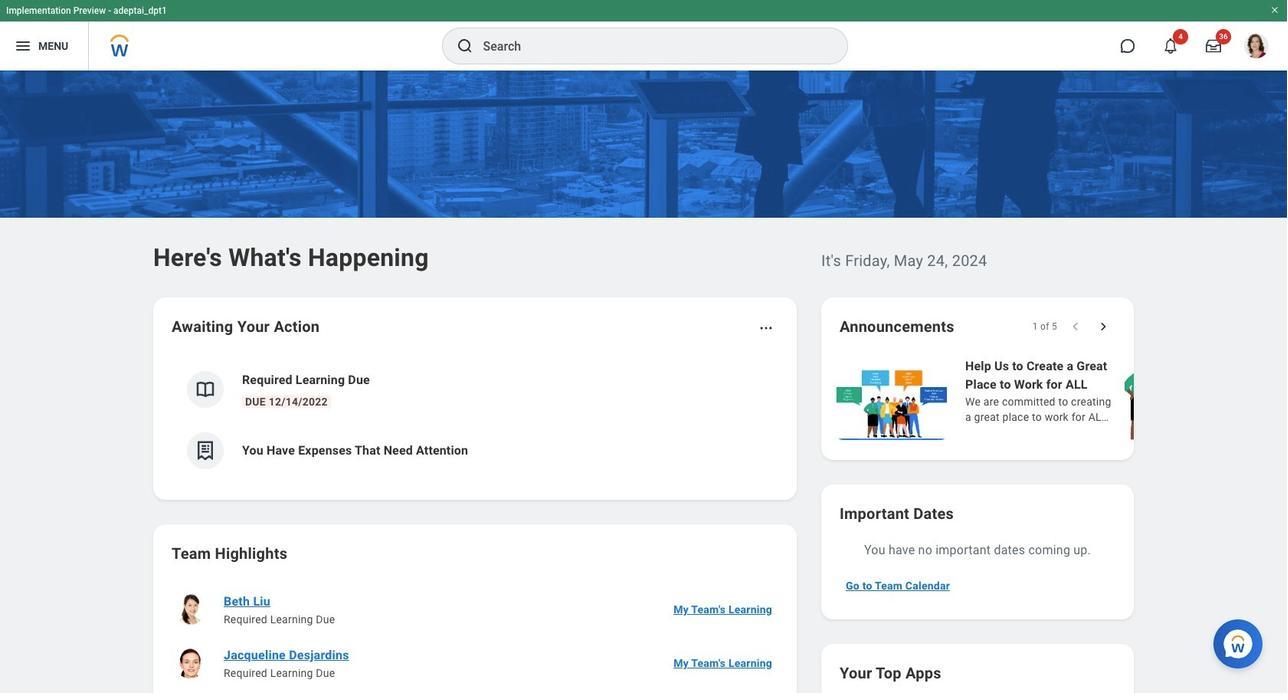 Task type: vqa. For each thing, say whether or not it's contained in the screenshot.
Inbox Large ICON
yes



Task type: locate. For each thing, give the bounding box(es) containing it.
close environment banner image
[[1271, 5, 1280, 15]]

main content
[[0, 71, 1288, 693]]

status
[[1033, 320, 1058, 333]]

book open image
[[194, 378, 217, 401]]

banner
[[0, 0, 1288, 71]]

notifications large image
[[1164, 38, 1179, 54]]

search image
[[456, 37, 474, 55]]

chevron right small image
[[1096, 319, 1112, 334]]

chevron left small image
[[1069, 319, 1084, 334]]

justify image
[[14, 37, 32, 55]]

inbox large image
[[1207, 38, 1222, 54]]

list
[[834, 356, 1288, 442], [172, 359, 779, 481], [172, 583, 779, 693]]



Task type: describe. For each thing, give the bounding box(es) containing it.
related actions image
[[759, 320, 774, 336]]

Search Workday  search field
[[483, 29, 816, 63]]

dashboard expenses image
[[194, 439, 217, 462]]

profile logan mcneil image
[[1245, 34, 1270, 61]]



